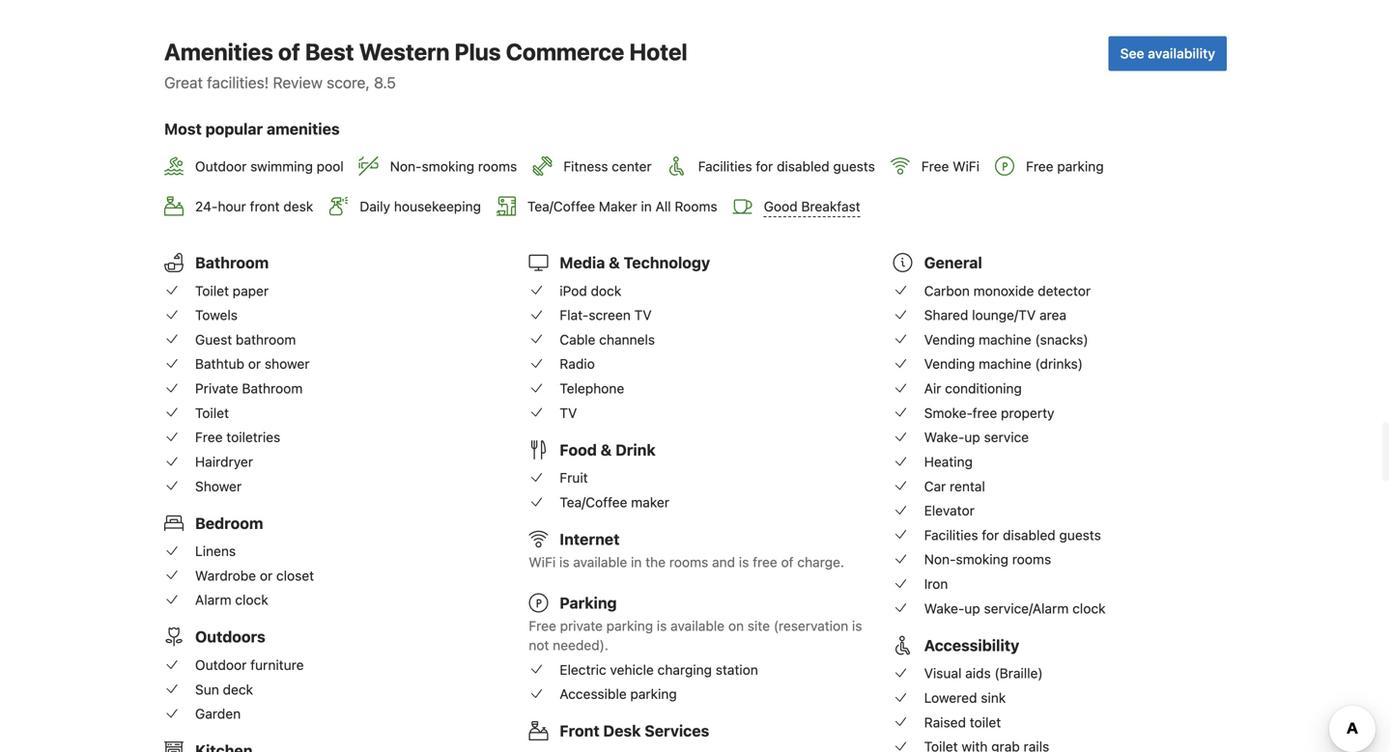 Task type: vqa. For each thing, say whether or not it's contained in the screenshot.
Bathroom
yes



Task type: describe. For each thing, give the bounding box(es) containing it.
smoke-free property
[[925, 405, 1055, 421]]

0 vertical spatial facilities for disabled guests
[[698, 159, 875, 175]]

machine for (snacks)
[[979, 332, 1032, 348]]

0 horizontal spatial available
[[573, 555, 627, 571]]

outdoor for outdoor swimming pool
[[195, 159, 247, 175]]

maker
[[631, 495, 670, 511]]

private bathroom
[[195, 381, 303, 397]]

shared lounge/tv area
[[925, 307, 1067, 323]]

amenities
[[267, 120, 340, 138]]

service
[[984, 430, 1029, 446]]

raised toilet
[[925, 715, 1001, 731]]

carbon
[[925, 283, 970, 299]]

shower
[[265, 356, 310, 372]]

free toiletries
[[195, 430, 281, 446]]

food & drink
[[560, 441, 656, 459]]

fitness
[[564, 159, 608, 175]]

1 vertical spatial non-
[[925, 552, 956, 568]]

cable
[[560, 332, 596, 348]]

breakfast
[[802, 199, 861, 215]]

24-
[[195, 199, 218, 214]]

amenities of best western plus commerce hotel great facilities! review score, 8.5
[[164, 38, 688, 92]]

general
[[925, 254, 983, 272]]

air conditioning
[[925, 381, 1022, 397]]

0 horizontal spatial clock
[[235, 593, 268, 609]]

sun
[[195, 682, 219, 698]]

wake-up service
[[925, 430, 1029, 446]]

lowered sink
[[925, 690, 1006, 706]]

0 vertical spatial tv
[[635, 307, 652, 323]]

daily
[[360, 199, 390, 214]]

visual aids (braille)
[[925, 666, 1043, 682]]

outdoor furniture
[[195, 658, 304, 674]]

1 vertical spatial for
[[982, 528, 1000, 543]]

0 vertical spatial non-smoking rooms
[[390, 159, 517, 175]]

wake- for wake-up service
[[925, 430, 965, 446]]

1 horizontal spatial free
[[973, 405, 998, 421]]

free parking
[[1026, 159, 1104, 175]]

guest
[[195, 332, 232, 348]]

0 vertical spatial facilities
[[698, 159, 752, 175]]

great
[[164, 73, 203, 92]]

1 horizontal spatial clock
[[1073, 601, 1106, 617]]

vending machine (snacks)
[[925, 332, 1089, 348]]

front
[[560, 722, 600, 741]]

wifi is available in the rooms and is free of charge.
[[529, 555, 845, 571]]

toilet paper
[[195, 283, 269, 299]]

fitness center
[[564, 159, 652, 175]]

is down internet
[[560, 555, 570, 571]]

bedroom
[[195, 514, 263, 533]]

radio
[[560, 356, 595, 372]]

aids
[[966, 666, 991, 682]]

1 vertical spatial smoking
[[956, 552, 1009, 568]]

or for bathtub
[[248, 356, 261, 372]]

and
[[712, 555, 736, 571]]

lowered
[[925, 690, 978, 706]]

flat-screen tv
[[560, 307, 652, 323]]

(snacks)
[[1035, 332, 1089, 348]]

1 vertical spatial disabled
[[1003, 528, 1056, 543]]

flat-
[[560, 307, 589, 323]]

telephone
[[560, 381, 625, 397]]

1 vertical spatial guests
[[1060, 528, 1102, 543]]

0 horizontal spatial non-
[[390, 159, 422, 175]]

vending machine (drinks)
[[925, 356, 1083, 372]]

charging
[[658, 662, 712, 678]]

swimming
[[250, 159, 313, 175]]

machine for (drinks)
[[979, 356, 1032, 372]]

hotel
[[630, 38, 688, 65]]

available inside "free private parking is available on site (reservation is not needed)."
[[671, 618, 725, 634]]

toilet
[[970, 715, 1001, 731]]

rooms
[[675, 199, 718, 214]]

private
[[560, 618, 603, 634]]

parking for free
[[1058, 159, 1104, 175]]

monoxide
[[974, 283, 1034, 299]]

channels
[[599, 332, 655, 348]]

0 horizontal spatial rooms
[[478, 159, 517, 175]]

tea/coffee for tea/coffee maker in all rooms
[[528, 199, 595, 214]]

& for food
[[601, 441, 612, 459]]

pool
[[317, 159, 344, 175]]

1 vertical spatial in
[[631, 555, 642, 571]]

all
[[656, 199, 671, 214]]

1 vertical spatial bathroom
[[242, 381, 303, 397]]

good
[[764, 199, 798, 215]]

electric vehicle charging station
[[560, 662, 758, 678]]

dock
[[591, 283, 622, 299]]

wake- for wake-up service/alarm clock
[[925, 601, 965, 617]]

free for free toiletries
[[195, 430, 223, 446]]

paper
[[233, 283, 269, 299]]

elevator
[[925, 503, 975, 519]]

iron
[[925, 576, 948, 592]]

lounge/tv
[[972, 307, 1036, 323]]

station
[[716, 662, 758, 678]]

see availability button
[[1109, 36, 1227, 71]]

on
[[729, 618, 744, 634]]

see availability
[[1121, 45, 1216, 61]]

services
[[645, 722, 710, 741]]

drink
[[616, 441, 656, 459]]



Task type: locate. For each thing, give the bounding box(es) containing it.
technology
[[624, 254, 710, 272]]

accessibility
[[925, 637, 1020, 655]]

garden
[[195, 707, 241, 723]]

1 horizontal spatial non-smoking rooms
[[925, 552, 1052, 568]]

0 horizontal spatial tv
[[560, 405, 577, 421]]

1 machine from the top
[[979, 332, 1032, 348]]

vending down shared
[[925, 332, 975, 348]]

shared
[[925, 307, 969, 323]]

vending up air at right
[[925, 356, 975, 372]]

0 vertical spatial vending
[[925, 332, 975, 348]]

& up dock
[[609, 254, 620, 272]]

2 machine from the top
[[979, 356, 1032, 372]]

24-hour front desk
[[195, 199, 313, 214]]

electric
[[560, 662, 607, 678]]

0 vertical spatial &
[[609, 254, 620, 272]]

for up good
[[756, 159, 773, 175]]

1 vertical spatial or
[[260, 568, 273, 584]]

up for service
[[965, 430, 981, 446]]

free for free parking
[[1026, 159, 1054, 175]]

1 vertical spatial non-smoking rooms
[[925, 552, 1052, 568]]

bathroom down shower
[[242, 381, 303, 397]]

tv
[[635, 307, 652, 323], [560, 405, 577, 421]]

2 vertical spatial parking
[[631, 687, 677, 703]]

clock down wardrobe or closet
[[235, 593, 268, 609]]

1 horizontal spatial facilities for disabled guests
[[925, 528, 1102, 543]]

ipod dock
[[560, 283, 622, 299]]

tea/coffee down fitness
[[528, 199, 595, 214]]

popular
[[205, 120, 263, 138]]

1 toilet from the top
[[195, 283, 229, 299]]

facilities for disabled guests up good
[[698, 159, 875, 175]]

of inside the amenities of best western plus commerce hotel great facilities! review score, 8.5
[[278, 38, 300, 65]]

0 vertical spatial in
[[641, 199, 652, 214]]

0 horizontal spatial non-smoking rooms
[[390, 159, 517, 175]]

facilities up rooms
[[698, 159, 752, 175]]

2 wake- from the top
[[925, 601, 965, 617]]

1 horizontal spatial available
[[671, 618, 725, 634]]

0 vertical spatial disabled
[[777, 159, 830, 175]]

0 vertical spatial tea/coffee
[[528, 199, 595, 214]]

tv up channels
[[635, 307, 652, 323]]

0 vertical spatial non-
[[390, 159, 422, 175]]

accessible
[[560, 687, 627, 703]]

1 vertical spatial toilet
[[195, 405, 229, 421]]

0 vertical spatial smoking
[[422, 159, 475, 175]]

maker
[[599, 199, 638, 214]]

1 horizontal spatial wifi
[[953, 159, 980, 175]]

furniture
[[250, 658, 304, 674]]

free for free wifi
[[922, 159, 949, 175]]

disabled up good breakfast
[[777, 159, 830, 175]]

0 vertical spatial guests
[[834, 159, 875, 175]]

1 vending from the top
[[925, 332, 975, 348]]

vending for vending machine (snacks)
[[925, 332, 975, 348]]

0 horizontal spatial wifi
[[529, 555, 556, 571]]

1 vertical spatial tea/coffee
[[560, 495, 628, 511]]

area
[[1040, 307, 1067, 323]]

1 vertical spatial vending
[[925, 356, 975, 372]]

clock
[[235, 593, 268, 609], [1073, 601, 1106, 617]]

machine down vending machine (snacks)
[[979, 356, 1032, 372]]

toiletries
[[226, 430, 281, 446]]

bathroom
[[236, 332, 296, 348]]

1 vertical spatial wake-
[[925, 601, 965, 617]]

0 vertical spatial toilet
[[195, 283, 229, 299]]

1 wake- from the top
[[925, 430, 965, 446]]

not
[[529, 638, 549, 654]]

free right the "and"
[[753, 555, 778, 571]]

food
[[560, 441, 597, 459]]

outdoor
[[195, 159, 247, 175], [195, 658, 247, 674]]

car rental
[[925, 479, 986, 495]]

free for free private parking is available on site (reservation is not needed).
[[529, 618, 557, 634]]

1 vertical spatial available
[[671, 618, 725, 634]]

(braille)
[[995, 666, 1043, 682]]

non-
[[390, 159, 422, 175], [925, 552, 956, 568]]

most
[[164, 120, 202, 138]]

vehicle
[[610, 662, 654, 678]]

smoking up housekeeping
[[422, 159, 475, 175]]

up
[[965, 430, 981, 446], [965, 601, 981, 617]]

1 vertical spatial machine
[[979, 356, 1032, 372]]

0 horizontal spatial facilities for disabled guests
[[698, 159, 875, 175]]

non- up daily housekeeping
[[390, 159, 422, 175]]

toilet up towels
[[195, 283, 229, 299]]

1 vertical spatial &
[[601, 441, 612, 459]]

fruit
[[560, 470, 588, 486]]

or left closet
[[260, 568, 273, 584]]

1 outdoor from the top
[[195, 159, 247, 175]]

availability
[[1148, 45, 1216, 61]]

outdoor for outdoor furniture
[[195, 658, 247, 674]]

1 vertical spatial parking
[[607, 618, 653, 634]]

1 horizontal spatial of
[[781, 555, 794, 571]]

deck
[[223, 682, 253, 698]]

parking inside "free private parking is available on site (reservation is not needed)."
[[607, 618, 653, 634]]

or for wardrobe
[[260, 568, 273, 584]]

site
[[748, 618, 770, 634]]

2 horizontal spatial rooms
[[1013, 552, 1052, 568]]

& for media
[[609, 254, 620, 272]]

1 horizontal spatial guests
[[1060, 528, 1102, 543]]

1 horizontal spatial rooms
[[670, 555, 709, 571]]

up down the smoke-free property
[[965, 430, 981, 446]]

screen
[[589, 307, 631, 323]]

tea/coffee maker
[[560, 495, 670, 511]]

non-smoking rooms
[[390, 159, 517, 175], [925, 552, 1052, 568]]

carbon monoxide detector
[[925, 283, 1091, 299]]

1 vertical spatial free
[[753, 555, 778, 571]]

is right (reservation
[[852, 618, 863, 634]]

property
[[1001, 405, 1055, 421]]

of up review
[[278, 38, 300, 65]]

0 vertical spatial outdoor
[[195, 159, 247, 175]]

for down rental
[[982, 528, 1000, 543]]

air
[[925, 381, 942, 397]]

0 horizontal spatial of
[[278, 38, 300, 65]]

1 vertical spatial wifi
[[529, 555, 556, 571]]

1 vertical spatial up
[[965, 601, 981, 617]]

rooms
[[478, 159, 517, 175], [1013, 552, 1052, 568], [670, 555, 709, 571]]

in left all
[[641, 199, 652, 214]]

guests up breakfast
[[834, 159, 875, 175]]

toilet for toilet paper
[[195, 283, 229, 299]]

most popular amenities
[[164, 120, 340, 138]]

smoking
[[422, 159, 475, 175], [956, 552, 1009, 568]]

available left on
[[671, 618, 725, 634]]

amenities
[[164, 38, 273, 65]]

facilities down elevator
[[925, 528, 979, 543]]

& right food
[[601, 441, 612, 459]]

score,
[[327, 73, 370, 92]]

0 vertical spatial bathroom
[[195, 254, 269, 272]]

in left the
[[631, 555, 642, 571]]

0 vertical spatial available
[[573, 555, 627, 571]]

parking for accessible
[[631, 687, 677, 703]]

detector
[[1038, 283, 1091, 299]]

tea/coffee for tea/coffee maker
[[560, 495, 628, 511]]

wake- down smoke- at the right bottom of the page
[[925, 430, 965, 446]]

1 horizontal spatial facilities
[[925, 528, 979, 543]]

needed).
[[553, 638, 609, 654]]

0 horizontal spatial smoking
[[422, 159, 475, 175]]

toilet down private
[[195, 405, 229, 421]]

wardrobe or closet
[[195, 568, 314, 584]]

0 vertical spatial of
[[278, 38, 300, 65]]

cable channels
[[560, 332, 655, 348]]

0 horizontal spatial guests
[[834, 159, 875, 175]]

0 vertical spatial parking
[[1058, 159, 1104, 175]]

1 horizontal spatial smoking
[[956, 552, 1009, 568]]

outdoor up sun deck
[[195, 658, 247, 674]]

0 horizontal spatial facilities
[[698, 159, 752, 175]]

up for service/alarm
[[965, 601, 981, 617]]

outdoor swimming pool
[[195, 159, 344, 175]]

vending for vending machine (drinks)
[[925, 356, 975, 372]]

0 vertical spatial machine
[[979, 332, 1032, 348]]

1 vertical spatial of
[[781, 555, 794, 571]]

non-smoking rooms up "wake-up service/alarm clock"
[[925, 552, 1052, 568]]

rooms up housekeeping
[[478, 159, 517, 175]]

linens
[[195, 544, 236, 560]]

wake-up service/alarm clock
[[925, 601, 1106, 617]]

8.5
[[374, 73, 396, 92]]

0 horizontal spatial disabled
[[777, 159, 830, 175]]

1 horizontal spatial disabled
[[1003, 528, 1056, 543]]

wake- down the "iron"
[[925, 601, 965, 617]]

alarm
[[195, 593, 232, 609]]

0 vertical spatial wake-
[[925, 430, 965, 446]]

1 horizontal spatial for
[[982, 528, 1000, 543]]

1 vertical spatial outdoor
[[195, 658, 247, 674]]

machine down the lounge/tv
[[979, 332, 1032, 348]]

disabled
[[777, 159, 830, 175], [1003, 528, 1056, 543]]

1 vertical spatial facilities
[[925, 528, 979, 543]]

0 horizontal spatial free
[[753, 555, 778, 571]]

free wifi
[[922, 159, 980, 175]]

0 vertical spatial free
[[973, 405, 998, 421]]

disabled up service/alarm
[[1003, 528, 1056, 543]]

2 up from the top
[[965, 601, 981, 617]]

1 horizontal spatial non-
[[925, 552, 956, 568]]

1 horizontal spatial tv
[[635, 307, 652, 323]]

free private parking is available on site (reservation is not needed).
[[529, 618, 863, 654]]

is up electric vehicle charging station
[[657, 618, 667, 634]]

of left the charge.
[[781, 555, 794, 571]]

0 vertical spatial wifi
[[953, 159, 980, 175]]

outdoor down the popular
[[195, 159, 247, 175]]

media & technology
[[560, 254, 710, 272]]

heating
[[925, 454, 973, 470]]

free down conditioning
[[973, 405, 998, 421]]

toilet for toilet
[[195, 405, 229, 421]]

0 horizontal spatial for
[[756, 159, 773, 175]]

daily housekeeping
[[360, 199, 481, 214]]

service/alarm
[[984, 601, 1069, 617]]

is right the "and"
[[739, 555, 749, 571]]

non- up the "iron"
[[925, 552, 956, 568]]

1 vertical spatial tv
[[560, 405, 577, 421]]

desk
[[284, 199, 313, 214]]

guests up service/alarm
[[1060, 528, 1102, 543]]

free inside "free private parking is available on site (reservation is not needed)."
[[529, 618, 557, 634]]

0 vertical spatial up
[[965, 430, 981, 446]]

tea/coffee maker in all rooms
[[528, 199, 718, 214]]

facilities for disabled guests down rental
[[925, 528, 1102, 543]]

1 vertical spatial facilities for disabled guests
[[925, 528, 1102, 543]]

visual
[[925, 666, 962, 682]]

plus
[[455, 38, 501, 65]]

or up private bathroom in the bottom left of the page
[[248, 356, 261, 372]]

bathroom up 'toilet paper'
[[195, 254, 269, 272]]

rooms right the
[[670, 555, 709, 571]]

front desk services
[[560, 722, 710, 741]]

bathtub or shower
[[195, 356, 310, 372]]

0 vertical spatial for
[[756, 159, 773, 175]]

wardrobe
[[195, 568, 256, 584]]

up up the accessibility
[[965, 601, 981, 617]]

rooms up service/alarm
[[1013, 552, 1052, 568]]

(reservation
[[774, 618, 849, 634]]

ipod
[[560, 283, 587, 299]]

accessible parking
[[560, 687, 677, 703]]

see
[[1121, 45, 1145, 61]]

available down internet
[[573, 555, 627, 571]]

1 up from the top
[[965, 430, 981, 446]]

outdoors
[[195, 628, 266, 647]]

private
[[195, 381, 238, 397]]

2 vending from the top
[[925, 356, 975, 372]]

2 toilet from the top
[[195, 405, 229, 421]]

shower
[[195, 479, 242, 495]]

internet
[[560, 531, 620, 549]]

0 vertical spatial or
[[248, 356, 261, 372]]

closet
[[276, 568, 314, 584]]

non-smoking rooms up housekeeping
[[390, 159, 517, 175]]

smoking up "wake-up service/alarm clock"
[[956, 552, 1009, 568]]

clock right service/alarm
[[1073, 601, 1106, 617]]

rental
[[950, 479, 986, 495]]

tv down telephone
[[560, 405, 577, 421]]

2 outdoor from the top
[[195, 658, 247, 674]]

commerce
[[506, 38, 625, 65]]

tea/coffee down "fruit"
[[560, 495, 628, 511]]



